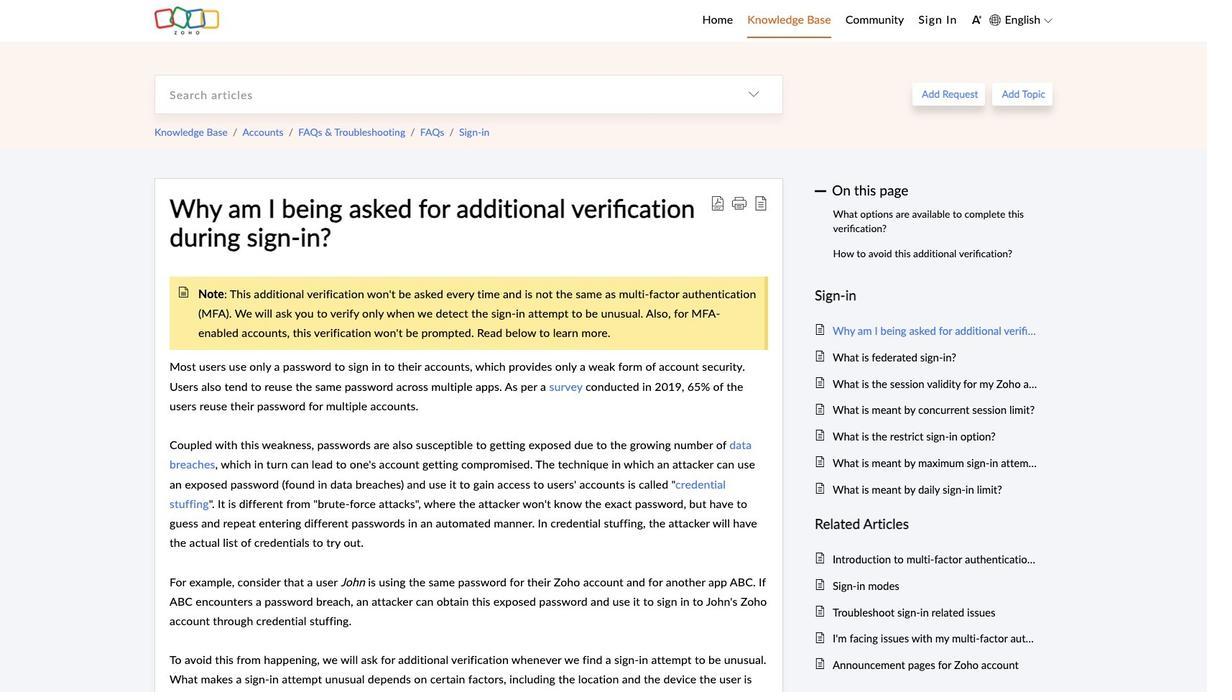 Task type: locate. For each thing, give the bounding box(es) containing it.
choose category image
[[748, 89, 760, 100]]

heading
[[815, 285, 1039, 307], [815, 513, 1039, 535]]

0 vertical spatial heading
[[815, 285, 1039, 307]]

Search articles field
[[155, 75, 725, 113]]

user preference element
[[972, 10, 983, 32]]

1 vertical spatial heading
[[815, 513, 1039, 535]]

download as pdf image
[[711, 196, 725, 210]]

choose languages element
[[990, 11, 1053, 29]]

choose category element
[[725, 75, 783, 113]]



Task type: describe. For each thing, give the bounding box(es) containing it.
reader view image
[[754, 196, 768, 210]]

1 heading from the top
[[815, 285, 1039, 307]]

2 heading from the top
[[815, 513, 1039, 535]]

user preference image
[[972, 14, 983, 25]]



Task type: vqa. For each thing, say whether or not it's contained in the screenshot.
Multi-product SEARCH FIELD
no



